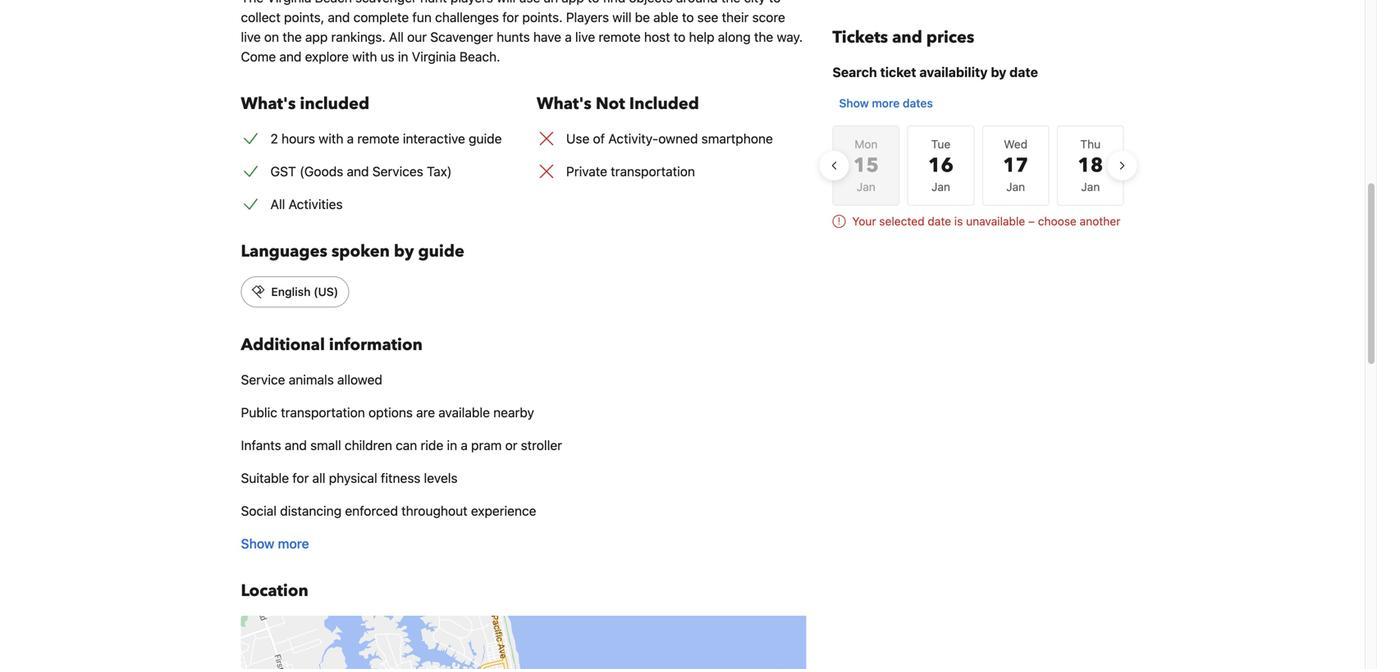 Task type: describe. For each thing, give the bounding box(es) containing it.
unavailable
[[966, 215, 1025, 228]]

services
[[372, 164, 423, 179]]

show for show more
[[241, 536, 274, 552]]

location
[[241, 580, 308, 603]]

social
[[241, 503, 277, 519]]

1 live from the left
[[241, 29, 261, 45]]

remote inside the virginia beach scavenger hunt players will use an app to find objects around the city to collect points, and complete fun challenges for points. players will be able to see their score live on the app rankings. all our scavenger hunts have a live remote host to help along the way. come and explore with us in virginia beach.
[[599, 29, 641, 45]]

1 vertical spatial remote
[[357, 131, 399, 146]]

service animals allowed
[[241, 372, 382, 388]]

around
[[676, 0, 718, 5]]

hunts
[[497, 29, 530, 45]]

in inside the virginia beach scavenger hunt players will use an app to find objects around the city to collect points, and complete fun challenges for points. players will be able to see their score live on the app rankings. all our scavenger hunts have a live remote host to help along the way. come and explore with us in virginia beach.
[[398, 49, 408, 64]]

suitable
[[241, 471, 289, 486]]

additional information
[[241, 334, 423, 357]]

gst (goods and services tax)
[[270, 164, 452, 179]]

players
[[566, 9, 609, 25]]

all
[[312, 471, 325, 486]]

english (us)
[[271, 285, 338, 299]]

owned
[[658, 131, 698, 146]]

suitable for all physical fitness levels
[[241, 471, 458, 486]]

pram
[[471, 438, 502, 453]]

2 hours with a remote interactive guide
[[270, 131, 502, 146]]

private
[[566, 164, 607, 179]]

wed 17 jan
[[1003, 137, 1028, 194]]

for inside the virginia beach scavenger hunt players will use an app to find objects around the city to collect points, and complete fun challenges for points. players will be able to see their score live on the app rankings. all our scavenger hunts have a live remote host to help along the way. come and explore with us in virginia beach.
[[502, 9, 519, 25]]

what's for what's included
[[241, 93, 296, 115]]

another
[[1080, 215, 1120, 228]]

–
[[1028, 215, 1035, 228]]

spoken
[[331, 240, 390, 263]]

show more
[[241, 536, 309, 552]]

nearby
[[493, 405, 534, 421]]

thu
[[1080, 137, 1101, 151]]

your
[[852, 215, 876, 228]]

score
[[752, 9, 785, 25]]

2 live from the left
[[575, 29, 595, 45]]

points,
[[284, 9, 324, 25]]

of
[[593, 131, 605, 146]]

jan for 15
[[857, 180, 876, 194]]

see
[[697, 9, 718, 25]]

interactive
[[403, 131, 465, 146]]

0 horizontal spatial the
[[283, 29, 302, 45]]

1 vertical spatial virginia
[[412, 49, 456, 64]]

0 vertical spatial will
[[497, 0, 516, 5]]

public
[[241, 405, 277, 421]]

and up ticket
[[892, 26, 922, 49]]

come
[[241, 49, 276, 64]]

hunt
[[420, 0, 447, 5]]

(goods
[[300, 164, 343, 179]]

jan for 16
[[931, 180, 950, 194]]

can
[[396, 438, 417, 453]]

infants
[[241, 438, 281, 453]]

activities
[[289, 197, 343, 212]]

to up the score in the right top of the page
[[769, 0, 781, 5]]

explore
[[305, 49, 349, 64]]

2 vertical spatial a
[[461, 438, 468, 453]]

1 vertical spatial for
[[292, 471, 309, 486]]

map region
[[75, 545, 916, 670]]

and right (goods
[[347, 164, 369, 179]]

are
[[416, 405, 435, 421]]

city
[[744, 0, 765, 5]]

find
[[603, 0, 626, 5]]

all activities
[[270, 197, 343, 212]]

to left help
[[674, 29, 685, 45]]

available
[[438, 405, 490, 421]]

experience
[[471, 503, 536, 519]]

16
[[928, 152, 954, 179]]

tue 16 jan
[[928, 137, 954, 194]]

use
[[566, 131, 589, 146]]

to up players at the left top
[[587, 0, 599, 5]]

2 horizontal spatial the
[[754, 29, 773, 45]]

the virginia beach scavenger hunt players will use an app to find objects around the city to collect points, and complete fun challenges for points. players will be able to see their score live on the app rankings. all our scavenger hunts have a live remote host to help along the way. come and explore with us in virginia beach.
[[241, 0, 803, 64]]

1 vertical spatial will
[[612, 9, 631, 25]]

availability
[[919, 64, 988, 80]]

stroller
[[521, 438, 562, 453]]

hours
[[282, 131, 315, 146]]

dates
[[903, 96, 933, 110]]

activity-
[[608, 131, 658, 146]]

players
[[450, 0, 493, 5]]

allowed
[[337, 372, 382, 388]]

enforced
[[345, 503, 398, 519]]

what's included
[[241, 93, 369, 115]]

0 horizontal spatial by
[[394, 240, 414, 263]]

additional
[[241, 334, 325, 357]]

17
[[1003, 152, 1028, 179]]

public transportation options are available nearby
[[241, 405, 534, 421]]

distancing
[[280, 503, 342, 519]]

tickets
[[832, 26, 888, 49]]

tickets and prices
[[832, 26, 974, 49]]

points.
[[522, 9, 563, 25]]

small
[[310, 438, 341, 453]]

choose
[[1038, 215, 1077, 228]]

0 vertical spatial by
[[991, 64, 1006, 80]]

languages spoken by guide
[[241, 240, 464, 263]]

able
[[653, 9, 678, 25]]

physical
[[329, 471, 377, 486]]



Task type: vqa. For each thing, say whether or not it's contained in the screenshot.
Show to the left
yes



Task type: locate. For each thing, give the bounding box(es) containing it.
options
[[368, 405, 413, 421]]

languages
[[241, 240, 327, 263]]

2 what's from the left
[[537, 93, 592, 115]]

what's up 2
[[241, 93, 296, 115]]

live down players at the left top
[[575, 29, 595, 45]]

1 vertical spatial in
[[447, 438, 457, 453]]

transportation down "use of activity-owned smartphone"
[[611, 164, 695, 179]]

1 what's from the left
[[241, 93, 296, 115]]

with down rankings.
[[352, 49, 377, 64]]

0 horizontal spatial live
[[241, 29, 261, 45]]

0 horizontal spatial virginia
[[267, 0, 311, 5]]

1 horizontal spatial in
[[447, 438, 457, 453]]

jan inside mon 15 jan
[[857, 180, 876, 194]]

more inside button
[[872, 96, 900, 110]]

app up players at the left top
[[562, 0, 584, 5]]

included
[[300, 93, 369, 115]]

with inside the virginia beach scavenger hunt players will use an app to find objects around the city to collect points, and complete fun challenges for points. players will be able to see their score live on the app rankings. all our scavenger hunts have a live remote host to help along the way. come and explore with us in virginia beach.
[[352, 49, 377, 64]]

jan down 16
[[931, 180, 950, 194]]

not
[[596, 93, 625, 115]]

show inside button
[[839, 96, 869, 110]]

18
[[1078, 152, 1103, 179]]

0 horizontal spatial guide
[[418, 240, 464, 263]]

challenges
[[435, 9, 499, 25]]

0 horizontal spatial with
[[319, 131, 343, 146]]

throughout
[[401, 503, 468, 519]]

0 vertical spatial guide
[[469, 131, 502, 146]]

1 horizontal spatial app
[[562, 0, 584, 5]]

complete
[[353, 9, 409, 25]]

way.
[[777, 29, 803, 45]]

1 horizontal spatial live
[[575, 29, 595, 45]]

show down social
[[241, 536, 274, 552]]

show down search
[[839, 96, 869, 110]]

jan for 17
[[1006, 180, 1025, 194]]

by right the availability
[[991, 64, 1006, 80]]

a inside the virginia beach scavenger hunt players will use an app to find objects around the city to collect points, and complete fun challenges for points. players will be able to see their score live on the app rankings. all our scavenger hunts have a live remote host to help along the way. come and explore with us in virginia beach.
[[565, 29, 572, 45]]

more left dates
[[872, 96, 900, 110]]

1 horizontal spatial what's
[[537, 93, 592, 115]]

jan inside "thu 18 jan"
[[1081, 180, 1100, 194]]

0 horizontal spatial in
[[398, 49, 408, 64]]

jan down the 17
[[1006, 180, 1025, 194]]

help
[[689, 29, 714, 45]]

1 vertical spatial by
[[394, 240, 414, 263]]

transportation for public
[[281, 405, 365, 421]]

the down the score in the right top of the page
[[754, 29, 773, 45]]

remote
[[599, 29, 641, 45], [357, 131, 399, 146]]

1 horizontal spatial show
[[839, 96, 869, 110]]

1 vertical spatial app
[[305, 29, 328, 45]]

0 horizontal spatial remote
[[357, 131, 399, 146]]

and
[[328, 9, 350, 25], [892, 26, 922, 49], [279, 49, 302, 64], [347, 164, 369, 179], [285, 438, 307, 453]]

to down around
[[682, 9, 694, 25]]

gst
[[270, 164, 296, 179]]

0 vertical spatial transportation
[[611, 164, 695, 179]]

a up gst (goods and services tax)
[[347, 131, 354, 146]]

your selected date is unavailable – choose another
[[852, 215, 1120, 228]]

remote up gst (goods and services tax)
[[357, 131, 399, 146]]

jan inside tue 16 jan
[[931, 180, 950, 194]]

1 horizontal spatial virginia
[[412, 49, 456, 64]]

0 horizontal spatial show
[[241, 536, 274, 552]]

all inside the virginia beach scavenger hunt players will use an app to find objects around the city to collect points, and complete fun challenges for points. players will be able to see their score live on the app rankings. all our scavenger hunts have a live remote host to help along the way. come and explore with us in virginia beach.
[[389, 29, 404, 45]]

a left pram
[[461, 438, 468, 453]]

what's for what's not included
[[537, 93, 592, 115]]

what's up "use"
[[537, 93, 592, 115]]

virginia down our on the left top
[[412, 49, 456, 64]]

2 horizontal spatial a
[[565, 29, 572, 45]]

a
[[565, 29, 572, 45], [347, 131, 354, 146], [461, 438, 468, 453]]

0 vertical spatial more
[[872, 96, 900, 110]]

and left small
[[285, 438, 307, 453]]

0 vertical spatial a
[[565, 29, 572, 45]]

0 horizontal spatial what's
[[241, 93, 296, 115]]

1 horizontal spatial the
[[721, 0, 740, 5]]

use of activity-owned smartphone
[[566, 131, 773, 146]]

mon
[[855, 137, 878, 151]]

remote down be
[[599, 29, 641, 45]]

1 vertical spatial a
[[347, 131, 354, 146]]

for left the all
[[292, 471, 309, 486]]

and down beach
[[328, 9, 350, 25]]

fitness
[[381, 471, 420, 486]]

scavenger
[[355, 0, 417, 5]]

0 vertical spatial all
[[389, 29, 404, 45]]

with
[[352, 49, 377, 64], [319, 131, 343, 146]]

date right the availability
[[1010, 64, 1038, 80]]

1 vertical spatial date
[[928, 215, 951, 228]]

0 vertical spatial for
[[502, 9, 519, 25]]

0 vertical spatial date
[[1010, 64, 1038, 80]]

is
[[954, 215, 963, 228]]

0 horizontal spatial all
[[270, 197, 285, 212]]

1 vertical spatial guide
[[418, 240, 464, 263]]

all left our on the left top
[[389, 29, 404, 45]]

1 horizontal spatial for
[[502, 9, 519, 25]]

jan for 18
[[1081, 180, 1100, 194]]

show more dates button
[[832, 89, 940, 118]]

tue
[[931, 137, 951, 151]]

1 vertical spatial more
[[278, 536, 309, 552]]

2
[[270, 131, 278, 146]]

beach.
[[459, 49, 500, 64]]

on
[[264, 29, 279, 45]]

rankings.
[[331, 29, 386, 45]]

0 horizontal spatial for
[[292, 471, 309, 486]]

1 vertical spatial show
[[241, 536, 274, 552]]

0 vertical spatial app
[[562, 0, 584, 5]]

infants and small children can ride in a pram or stroller
[[241, 438, 562, 453]]

beach
[[315, 0, 352, 5]]

1 vertical spatial transportation
[[281, 405, 365, 421]]

guide down the tax)
[[418, 240, 464, 263]]

transportation up small
[[281, 405, 365, 421]]

for up the 'hunts'
[[502, 9, 519, 25]]

the right 'on'
[[283, 29, 302, 45]]

0 horizontal spatial transportation
[[281, 405, 365, 421]]

0 vertical spatial show
[[839, 96, 869, 110]]

app up "explore"
[[305, 29, 328, 45]]

the up their
[[721, 0, 740, 5]]

show
[[839, 96, 869, 110], [241, 536, 274, 552]]

levels
[[424, 471, 458, 486]]

our
[[407, 29, 427, 45]]

transportation
[[611, 164, 695, 179], [281, 405, 365, 421]]

1 horizontal spatial all
[[389, 29, 404, 45]]

a right have at the left of page
[[565, 29, 572, 45]]

1 horizontal spatial date
[[1010, 64, 1038, 80]]

0 vertical spatial virginia
[[267, 0, 311, 5]]

will down find on the left top of page
[[612, 9, 631, 25]]

1 horizontal spatial with
[[352, 49, 377, 64]]

all down gst
[[270, 197, 285, 212]]

included
[[629, 93, 699, 115]]

search ticket availability by date
[[832, 64, 1038, 80]]

guide right interactive
[[469, 131, 502, 146]]

the
[[721, 0, 740, 5], [283, 29, 302, 45], [754, 29, 773, 45]]

in right us
[[398, 49, 408, 64]]

mon 15 jan
[[853, 137, 879, 194]]

have
[[533, 29, 561, 45]]

region containing 15
[[819, 118, 1137, 213]]

with right 'hours'
[[319, 131, 343, 146]]

fun
[[412, 9, 432, 25]]

4 jan from the left
[[1081, 180, 1100, 194]]

1 horizontal spatial more
[[872, 96, 900, 110]]

by right spoken
[[394, 240, 414, 263]]

be
[[635, 9, 650, 25]]

0 horizontal spatial will
[[497, 0, 516, 5]]

selected
[[879, 215, 925, 228]]

0 horizontal spatial a
[[347, 131, 354, 146]]

service
[[241, 372, 285, 388]]

in right ride
[[447, 438, 457, 453]]

0 horizontal spatial date
[[928, 215, 951, 228]]

jan down '18'
[[1081, 180, 1100, 194]]

their
[[722, 9, 749, 25]]

1 jan from the left
[[857, 180, 876, 194]]

0 horizontal spatial more
[[278, 536, 309, 552]]

date left is
[[928, 215, 951, 228]]

1 horizontal spatial remote
[[599, 29, 641, 45]]

1 vertical spatial with
[[319, 131, 343, 146]]

2 jan from the left
[[931, 180, 950, 194]]

1 horizontal spatial will
[[612, 9, 631, 25]]

0 vertical spatial in
[[398, 49, 408, 64]]

and right come
[[279, 49, 302, 64]]

1 horizontal spatial transportation
[[611, 164, 695, 179]]

show more dates
[[839, 96, 933, 110]]

social distancing enforced throughout experience
[[241, 503, 536, 519]]

more for show more
[[278, 536, 309, 552]]

show for show more dates
[[839, 96, 869, 110]]

by
[[991, 64, 1006, 80], [394, 240, 414, 263]]

date
[[1010, 64, 1038, 80], [928, 215, 951, 228]]

collect
[[241, 9, 281, 25]]

english
[[271, 285, 311, 299]]

more inside button
[[278, 536, 309, 552]]

jan inside wed 17 jan
[[1006, 180, 1025, 194]]

region
[[819, 118, 1137, 213]]

will left the use
[[497, 0, 516, 5]]

1 horizontal spatial a
[[461, 438, 468, 453]]

more down distancing
[[278, 536, 309, 552]]

show more button
[[241, 534, 309, 554]]

3 jan from the left
[[1006, 180, 1025, 194]]

what's not included
[[537, 93, 699, 115]]

jan down 15
[[857, 180, 876, 194]]

private transportation
[[566, 164, 695, 179]]

1 vertical spatial all
[[270, 197, 285, 212]]

or
[[505, 438, 517, 453]]

1 horizontal spatial guide
[[469, 131, 502, 146]]

animals
[[289, 372, 334, 388]]

0 horizontal spatial app
[[305, 29, 328, 45]]

1 horizontal spatial by
[[991, 64, 1006, 80]]

search
[[832, 64, 877, 80]]

0 vertical spatial with
[[352, 49, 377, 64]]

ticket
[[880, 64, 916, 80]]

objects
[[629, 0, 673, 5]]

live left 'on'
[[241, 29, 261, 45]]

virginia up points,
[[267, 0, 311, 5]]

virginia
[[267, 0, 311, 5], [412, 49, 456, 64]]

transportation for private
[[611, 164, 695, 179]]

show inside button
[[241, 536, 274, 552]]

0 vertical spatial remote
[[599, 29, 641, 45]]

15
[[853, 152, 879, 179]]

more for show more dates
[[872, 96, 900, 110]]

(us)
[[314, 285, 338, 299]]

prices
[[926, 26, 974, 49]]

host
[[644, 29, 670, 45]]

scavenger
[[430, 29, 493, 45]]



